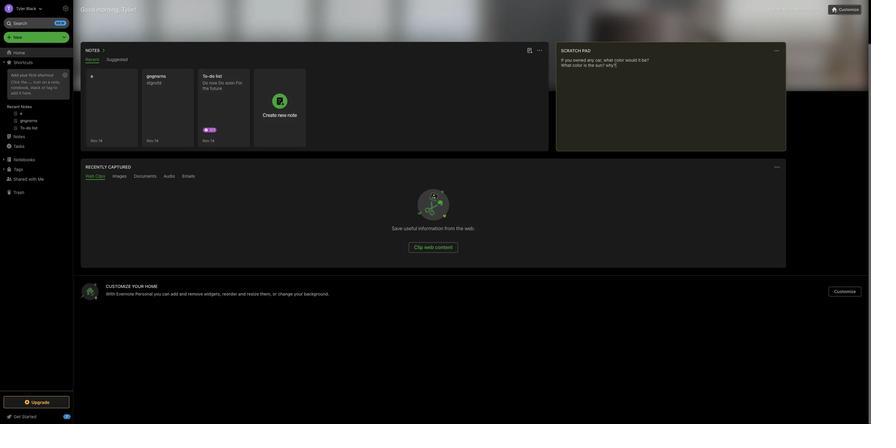Task type: locate. For each thing, give the bounding box(es) containing it.
2 horizontal spatial 14
[[211, 139, 215, 143]]

e nov 14
[[91, 74, 103, 143]]

1 and from the left
[[179, 292, 187, 297]]

can
[[162, 292, 170, 297]]

0 horizontal spatial your
[[20, 73, 28, 78]]

add right can
[[171, 292, 178, 297]]

1 horizontal spatial do
[[219, 80, 224, 86]]

0 vertical spatial more actions image
[[536, 47, 544, 54]]

content
[[435, 245, 453, 250]]

3 14 from the left
[[211, 139, 215, 143]]

web clips tab
[[86, 174, 105, 180]]

shared with me link
[[0, 174, 73, 184]]

0 vertical spatial your
[[20, 73, 28, 78]]

1 horizontal spatial the
[[203, 86, 209, 91]]

or right them,
[[273, 292, 277, 297]]

your right the change
[[294, 292, 303, 297]]

Help and Learning task checklist field
[[0, 413, 73, 422]]

1 horizontal spatial your
[[294, 292, 303, 297]]

1 vertical spatial add
[[171, 292, 178, 297]]

widgets,
[[204, 292, 221, 297]]

1 horizontal spatial nov
[[147, 139, 153, 143]]

recently captured button
[[84, 164, 131, 171]]

0 vertical spatial add
[[11, 91, 18, 96]]

2 do from the left
[[219, 80, 224, 86]]

web clips tab panel
[[81, 180, 787, 268]]

sfgnsfd
[[147, 80, 161, 86]]

0 horizontal spatial recent
[[7, 104, 20, 109]]

new down settings "image" at the top left of the page
[[56, 21, 65, 25]]

tab list containing recent
[[82, 57, 548, 63]]

1 vertical spatial notes
[[21, 104, 32, 109]]

now
[[209, 80, 217, 86]]

2 nov from the left
[[147, 139, 153, 143]]

Account field
[[0, 2, 42, 15]]

shortcut
[[38, 73, 54, 78]]

recent down notes 'button'
[[86, 57, 99, 62]]

group
[[0, 67, 73, 134]]

0 horizontal spatial add
[[11, 91, 18, 96]]

recent tab panel
[[81, 63, 549, 152]]

more actions field for scratch pad
[[773, 47, 782, 55]]

resize
[[247, 292, 259, 297]]

1 nov from the left
[[91, 139, 97, 143]]

add left it
[[11, 91, 18, 96]]

web.
[[465, 226, 475, 232]]

add your first shortcut
[[11, 73, 54, 78]]

1 horizontal spatial 14
[[155, 139, 159, 143]]

1 horizontal spatial add
[[171, 292, 178, 297]]

notes inside group
[[21, 104, 32, 109]]

with
[[28, 177, 37, 182]]

2 nov 14 from the left
[[203, 139, 215, 143]]

captured
[[108, 165, 131, 170]]

do down to-
[[203, 80, 208, 86]]

reorder
[[222, 292, 237, 297]]

the left future
[[203, 86, 209, 91]]

create
[[263, 113, 277, 118]]

2023
[[810, 7, 819, 12]]

recent for recent
[[86, 57, 99, 62]]

0 horizontal spatial nov
[[91, 139, 97, 143]]

audio tab
[[164, 174, 175, 180]]

recent inside group
[[7, 104, 20, 109]]

0 horizontal spatial the
[[21, 80, 27, 85]]

tags
[[14, 167, 23, 172]]

14
[[99, 139, 103, 143], [155, 139, 159, 143], [211, 139, 215, 143]]

your inside group
[[20, 73, 28, 78]]

and
[[179, 292, 187, 297], [238, 292, 246, 297]]

them,
[[260, 292, 272, 297]]

1 horizontal spatial or
[[273, 292, 277, 297]]

0 horizontal spatial nov 14
[[147, 139, 159, 143]]

0 horizontal spatial new
[[56, 21, 65, 25]]

new
[[56, 21, 65, 25], [278, 113, 287, 118]]

Start writing… text field
[[561, 58, 786, 146]]

clips
[[96, 174, 105, 179]]

1 horizontal spatial new
[[278, 113, 287, 118]]

or inside customize your home with evernote personal you can add and remove widgets, reorder and resize them, or change your background.
[[273, 292, 277, 297]]

0 vertical spatial new
[[56, 21, 65, 25]]

create new note
[[263, 113, 297, 118]]

here.
[[22, 91, 32, 96]]

...
[[28, 80, 32, 85]]

tree containing home
[[0, 48, 73, 391]]

1 vertical spatial your
[[294, 292, 303, 297]]

tab list
[[82, 57, 548, 63], [82, 174, 786, 180]]

new inside button
[[278, 113, 287, 118]]

0 vertical spatial notes
[[86, 48, 100, 53]]

0 horizontal spatial do
[[203, 80, 208, 86]]

notes up tasks
[[13, 134, 25, 139]]

1 vertical spatial the
[[203, 86, 209, 91]]

your up click the ...
[[20, 73, 28, 78]]

home
[[145, 284, 158, 289]]

0 vertical spatial recent
[[86, 57, 99, 62]]

new left note
[[278, 113, 287, 118]]

0 horizontal spatial more actions image
[[536, 47, 544, 54]]

customize button
[[829, 5, 862, 15], [829, 287, 862, 297]]

upgrade button
[[4, 397, 69, 409]]

the left ...
[[21, 80, 27, 85]]

1 vertical spatial or
[[273, 292, 277, 297]]

0 vertical spatial or
[[42, 85, 45, 90]]

1 horizontal spatial nov 14
[[203, 139, 215, 143]]

a
[[48, 80, 50, 85]]

1 horizontal spatial more actions image
[[774, 164, 781, 171]]

notes up recent tab
[[86, 48, 100, 53]]

to-do list do now do soon for the future
[[203, 74, 242, 91]]

tab list for notes
[[82, 57, 548, 63]]

2 horizontal spatial nov
[[203, 139, 209, 143]]

recent down it
[[7, 104, 20, 109]]

0 vertical spatial tab list
[[82, 57, 548, 63]]

home
[[13, 50, 25, 55]]

2 tab list from the top
[[82, 174, 786, 180]]

more actions image
[[536, 47, 544, 54], [774, 164, 781, 171]]

More actions field
[[536, 46, 544, 55], [773, 47, 782, 55], [773, 163, 782, 172]]

shared with me
[[13, 177, 44, 182]]

1 horizontal spatial recent
[[86, 57, 99, 62]]

0 horizontal spatial or
[[42, 85, 45, 90]]

add inside icon on a note, notebook, stack or tag to add it here.
[[11, 91, 18, 96]]

get
[[14, 415, 21, 420]]

1 vertical spatial tab list
[[82, 174, 786, 180]]

it
[[19, 91, 21, 96]]

1 vertical spatial recent
[[7, 104, 20, 109]]

2 and from the left
[[238, 292, 246, 297]]

tab list containing web clips
[[82, 174, 786, 180]]

Search text field
[[8, 18, 65, 29]]

or
[[42, 85, 45, 90], [273, 292, 277, 297]]

notes down here.
[[21, 104, 32, 109]]

started
[[22, 415, 36, 420]]

or down on
[[42, 85, 45, 90]]

do down list
[[219, 80, 224, 86]]

0 vertical spatial customize button
[[829, 5, 862, 15]]

to
[[54, 85, 57, 90]]

web
[[425, 245, 434, 250]]

tab list for recently captured
[[82, 174, 786, 180]]

the
[[21, 80, 27, 85], [203, 86, 209, 91], [457, 226, 464, 232]]

customize
[[840, 7, 860, 12], [835, 289, 857, 295]]

settings image
[[62, 5, 69, 12]]

0 horizontal spatial and
[[179, 292, 187, 297]]

recent notes
[[7, 104, 32, 109]]

nov
[[91, 139, 97, 143], [147, 139, 153, 143], [203, 139, 209, 143]]

notebooks
[[14, 157, 35, 162]]

and left "remove"
[[179, 292, 187, 297]]

0 vertical spatial the
[[21, 80, 27, 85]]

recent
[[86, 57, 99, 62], [7, 104, 20, 109]]

create new note button
[[254, 69, 306, 147]]

tree
[[0, 48, 73, 391]]

gngnsrns
[[147, 74, 166, 79]]

the right from
[[457, 226, 464, 232]]

1 horizontal spatial and
[[238, 292, 246, 297]]

gngnsrns sfgnsfd
[[147, 74, 166, 86]]

clip web content button
[[409, 243, 458, 253]]

stack
[[31, 85, 41, 90]]

emails
[[182, 174, 195, 179]]

notebooks link
[[0, 155, 73, 165]]

2 vertical spatial the
[[457, 226, 464, 232]]

icon
[[33, 80, 41, 85]]

and left resize
[[238, 292, 246, 297]]

more actions image
[[774, 47, 781, 54]]

0 horizontal spatial 14
[[99, 139, 103, 143]]

1 do from the left
[[203, 80, 208, 86]]

clip
[[414, 245, 423, 250]]

customize
[[106, 284, 131, 289]]

tags button
[[0, 165, 73, 174]]

1 tab list from the top
[[82, 57, 548, 63]]

1 vertical spatial customize button
[[829, 287, 862, 297]]

1 vertical spatial new
[[278, 113, 287, 118]]

your
[[20, 73, 28, 78], [294, 292, 303, 297]]

recently
[[86, 165, 107, 170]]

2 horizontal spatial the
[[457, 226, 464, 232]]

1 14 from the left
[[99, 139, 103, 143]]



Task type: describe. For each thing, give the bounding box(es) containing it.
tyler
[[16, 6, 25, 11]]

click the ...
[[11, 80, 32, 85]]

you
[[154, 292, 161, 297]]

documents tab
[[134, 174, 157, 180]]

group containing add your first shortcut
[[0, 67, 73, 134]]

friday, november 17, 2023
[[769, 7, 819, 12]]

add
[[11, 73, 18, 78]]

click to collapse image
[[71, 414, 75, 421]]

upgrade
[[31, 400, 50, 406]]

audio
[[164, 174, 175, 179]]

information
[[419, 226, 444, 232]]

the inside web clips tab panel
[[457, 226, 464, 232]]

change
[[278, 292, 293, 297]]

on
[[42, 80, 47, 85]]

soon
[[225, 80, 235, 86]]

suggested
[[107, 57, 128, 62]]

shortcuts
[[14, 60, 33, 65]]

friday,
[[769, 7, 782, 12]]

recently captured
[[86, 165, 131, 170]]

0/3
[[210, 128, 215, 132]]

your
[[132, 284, 144, 289]]

useful
[[404, 226, 417, 232]]

home link
[[0, 48, 73, 58]]

shortcuts button
[[0, 58, 73, 67]]

get started
[[14, 415, 36, 420]]

trash
[[13, 190, 24, 195]]

first
[[29, 73, 37, 78]]

more actions field for recently captured
[[773, 163, 782, 172]]

1 nov 14 from the left
[[147, 139, 159, 143]]

web clips
[[86, 174, 105, 179]]

tasks
[[13, 144, 24, 149]]

note,
[[51, 80, 60, 85]]

emails tab
[[182, 174, 195, 180]]

click
[[11, 80, 20, 85]]

remove
[[188, 292, 203, 297]]

3 nov from the left
[[203, 139, 209, 143]]

17,
[[805, 7, 809, 12]]

web
[[86, 174, 94, 179]]

future
[[210, 86, 222, 91]]

notes inside 'button'
[[86, 48, 100, 53]]

november
[[783, 7, 804, 12]]

new inside search box
[[56, 21, 65, 25]]

1 vertical spatial more actions image
[[774, 164, 781, 171]]

tag
[[46, 85, 52, 90]]

scratch pad
[[561, 48, 591, 53]]

personal
[[135, 292, 153, 297]]

icon on a note, notebook, stack or tag to add it here.
[[11, 80, 60, 96]]

images
[[113, 174, 127, 179]]

list
[[216, 74, 222, 79]]

good
[[81, 6, 95, 13]]

2 14 from the left
[[155, 139, 159, 143]]

14 inside e nov 14
[[99, 139, 103, 143]]

add inside customize your home with evernote personal you can add and remove widgets, reorder and resize them, or change your background.
[[171, 292, 178, 297]]

documents
[[134, 174, 157, 179]]

1 vertical spatial customize
[[835, 289, 857, 295]]

0 vertical spatial customize
[[840, 7, 860, 12]]

notebook,
[[11, 85, 29, 90]]

scratch
[[561, 48, 581, 53]]

your inside customize your home with evernote personal you can add and remove widgets, reorder and resize them, or change your background.
[[294, 292, 303, 297]]

expand notebooks image
[[2, 157, 6, 162]]

pad
[[583, 48, 591, 53]]

notes button
[[84, 47, 107, 54]]

good morning, tyler!
[[81, 6, 136, 13]]

from
[[445, 226, 455, 232]]

expand tags image
[[2, 167, 6, 172]]

recent tab
[[86, 57, 99, 63]]

tasks button
[[0, 142, 73, 151]]

tyler!
[[122, 6, 136, 13]]

with
[[106, 292, 115, 297]]

new
[[13, 35, 22, 40]]

shared
[[13, 177, 27, 182]]

recent for recent notes
[[7, 104, 20, 109]]

the inside group
[[21, 80, 27, 85]]

me
[[38, 177, 44, 182]]

save
[[392, 226, 403, 232]]

evernote
[[116, 292, 134, 297]]

suggested tab
[[107, 57, 128, 63]]

7
[[66, 415, 68, 419]]

background.
[[304, 292, 330, 297]]

black
[[26, 6, 36, 11]]

or inside icon on a note, notebook, stack or tag to add it here.
[[42, 85, 45, 90]]

to-
[[203, 74, 210, 79]]

new button
[[4, 32, 69, 43]]

the inside to-do list do now do soon for the future
[[203, 86, 209, 91]]

new search field
[[8, 18, 66, 29]]

tyler black
[[16, 6, 36, 11]]

clip web content
[[414, 245, 453, 250]]

notes link
[[0, 132, 73, 142]]

nov inside e nov 14
[[91, 139, 97, 143]]

morning,
[[97, 6, 120, 13]]

2 vertical spatial notes
[[13, 134, 25, 139]]

customize your home with evernote personal you can add and remove widgets, reorder and resize them, or change your background.
[[106, 284, 330, 297]]

images tab
[[113, 174, 127, 180]]

save useful information from the web.
[[392, 226, 475, 232]]



Task type: vqa. For each thing, say whether or not it's contained in the screenshot.
Recent
yes



